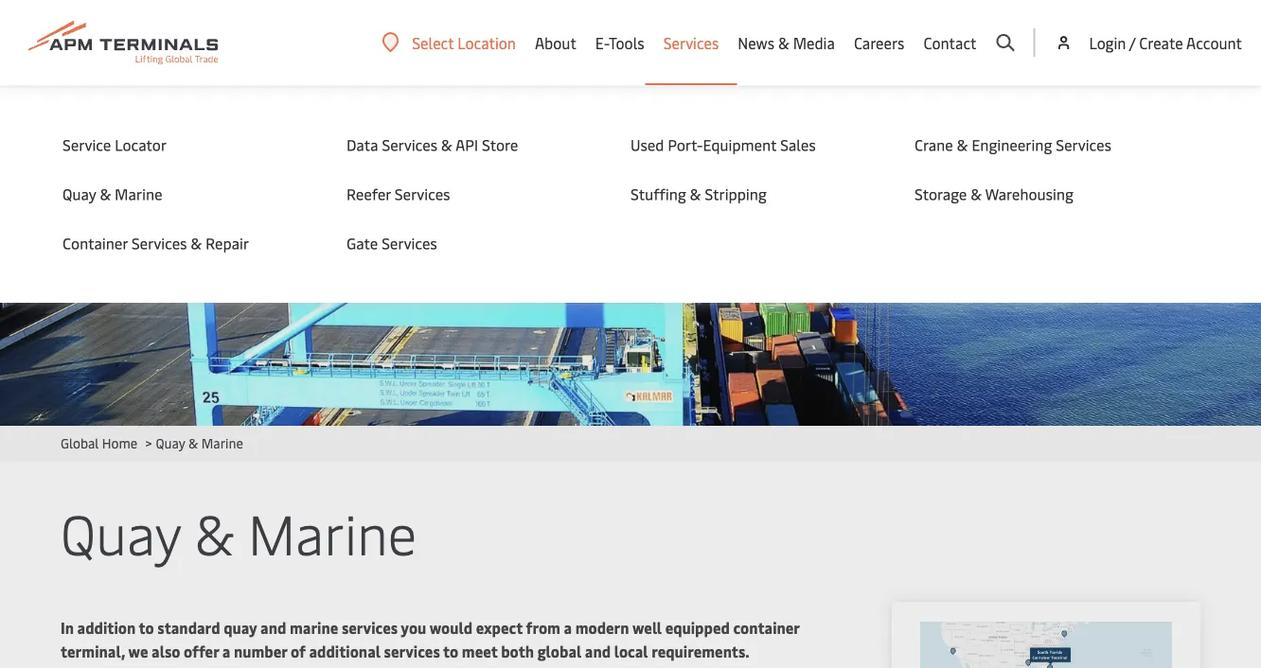Task type: locate. For each thing, give the bounding box(es) containing it.
additional
[[309, 642, 381, 662]]

quay down service
[[63, 184, 96, 204]]

services down you
[[384, 642, 440, 662]]

services inside container services & repair link
[[132, 233, 187, 253]]

0 horizontal spatial marine
[[115, 184, 163, 204]]

barge services at apm terminals image
[[0, 85, 1262, 426]]

1 vertical spatial quay
[[156, 434, 185, 452]]

gate services
[[347, 233, 437, 253]]

services for container services & repair
[[132, 233, 187, 253]]

services up the storage & warehousing link
[[1056, 135, 1112, 155]]

1 vertical spatial to
[[443, 642, 459, 662]]

used port-equipment sales link
[[631, 135, 877, 155]]

storage & warehousing
[[915, 184, 1074, 204]]

terminal,
[[61, 642, 125, 662]]

1 horizontal spatial a
[[564, 618, 572, 638]]

services right data
[[382, 135, 438, 155]]

api
[[456, 135, 478, 155]]

select
[[412, 32, 454, 53]]

used
[[631, 135, 664, 155]]

number
[[234, 642, 287, 662]]

>
[[145, 434, 152, 452]]

a right from
[[564, 618, 572, 638]]

1 vertical spatial and
[[585, 642, 611, 662]]

container
[[63, 233, 128, 253]]

data services & api store link
[[347, 135, 593, 155]]

used port-equipment sales
[[631, 135, 816, 155]]

1 horizontal spatial to
[[443, 642, 459, 662]]

modern
[[576, 618, 630, 638]]

careers
[[854, 32, 905, 53]]

1 horizontal spatial and
[[585, 642, 611, 662]]

services for reefer services
[[395, 184, 450, 204]]

global home link
[[61, 434, 137, 452]]

0 horizontal spatial and
[[261, 618, 286, 638]]

equipped
[[666, 618, 730, 638]]

quay
[[224, 618, 257, 638]]

login / create account
[[1090, 32, 1243, 53]]

0 vertical spatial quay & marine
[[63, 184, 163, 204]]

crane
[[915, 135, 954, 155]]

to down would
[[443, 642, 459, 662]]

/
[[1130, 32, 1136, 53]]

quay right the >
[[156, 434, 185, 452]]

and up the number
[[261, 618, 286, 638]]

about
[[535, 32, 577, 53]]

storage & warehousing link
[[915, 184, 1161, 205]]

data services & api store
[[347, 135, 518, 155]]

2 horizontal spatial marine
[[248, 495, 417, 569]]

services inside data services & api store link
[[382, 135, 438, 155]]

news & media button
[[738, 0, 835, 85]]

you
[[401, 618, 427, 638]]

find services offered by apm terminals globally image
[[921, 622, 1173, 669]]

services
[[342, 618, 398, 638], [384, 642, 440, 662]]

to
[[139, 618, 154, 638], [443, 642, 459, 662]]

1 horizontal spatial marine
[[202, 434, 243, 452]]

global home > quay & marine
[[61, 434, 243, 452]]

quay & marine link
[[63, 184, 309, 205]]

2 vertical spatial quay
[[61, 495, 181, 569]]

services inside gate services link
[[382, 233, 437, 253]]

services up additional
[[342, 618, 398, 638]]

service
[[63, 135, 111, 155]]

0 vertical spatial a
[[564, 618, 572, 638]]

marine inside "quay & marine" link
[[115, 184, 163, 204]]

to up we
[[139, 618, 154, 638]]

services right tools
[[664, 32, 719, 53]]

addition
[[77, 618, 136, 638]]

location
[[458, 32, 516, 53]]

quay down home
[[61, 495, 181, 569]]

services button
[[664, 0, 719, 85]]

services for gate services
[[382, 233, 437, 253]]

marine
[[115, 184, 163, 204], [202, 434, 243, 452], [248, 495, 417, 569]]

media
[[793, 32, 835, 53]]

services
[[664, 32, 719, 53], [382, 135, 438, 155], [1056, 135, 1112, 155], [395, 184, 450, 204], [132, 233, 187, 253], [382, 233, 437, 253]]

about button
[[535, 0, 577, 85]]

1 vertical spatial a
[[222, 642, 231, 662]]

2 vertical spatial marine
[[248, 495, 417, 569]]

services for data services & api store
[[382, 135, 438, 155]]

&
[[779, 32, 790, 53], [441, 135, 453, 155], [957, 135, 969, 155], [100, 184, 111, 204], [690, 184, 701, 204], [971, 184, 982, 204], [191, 233, 202, 253], [188, 434, 198, 452], [195, 495, 234, 569]]

local
[[614, 642, 648, 662]]

offer
[[184, 642, 219, 662]]

contact
[[924, 32, 977, 53]]

reefer services link
[[347, 184, 593, 205]]

services down "quay & marine" link
[[132, 233, 187, 253]]

equipment
[[703, 135, 777, 155]]

we
[[128, 642, 148, 662]]

container services & repair
[[63, 233, 249, 253]]

0 vertical spatial to
[[139, 618, 154, 638]]

stripping
[[705, 184, 767, 204]]

and down modern
[[585, 642, 611, 662]]

stuffing & stripping
[[631, 184, 767, 204]]

expect
[[476, 618, 523, 638]]

services right gate
[[382, 233, 437, 253]]

e-tools button
[[596, 0, 645, 85]]

and
[[261, 618, 286, 638], [585, 642, 611, 662]]

1 vertical spatial quay & marine
[[61, 495, 417, 569]]

login / create account link
[[1055, 0, 1243, 85]]

e-tools
[[596, 32, 645, 53]]

container services & repair link
[[63, 233, 309, 254]]

services down data services & api store
[[395, 184, 450, 204]]

1 vertical spatial marine
[[202, 434, 243, 452]]

a
[[564, 618, 572, 638], [222, 642, 231, 662]]

quay
[[63, 184, 96, 204], [156, 434, 185, 452], [61, 495, 181, 569]]

crane & engineering services
[[915, 135, 1112, 155]]

both
[[501, 642, 534, 662]]

a right "offer" on the left
[[222, 642, 231, 662]]

services inside reefer services link
[[395, 184, 450, 204]]

select location
[[412, 32, 516, 53]]

quay & marine
[[63, 184, 163, 204], [61, 495, 417, 569]]

gate services link
[[347, 233, 593, 254]]

0 vertical spatial marine
[[115, 184, 163, 204]]

home
[[102, 434, 137, 452]]



Task type: vqa. For each thing, say whether or not it's contained in the screenshot.
SERVICE LOCATOR
yes



Task type: describe. For each thing, give the bounding box(es) containing it.
marine
[[290, 618, 338, 638]]

container
[[734, 618, 800, 638]]

store
[[482, 135, 518, 155]]

from
[[526, 618, 561, 638]]

careers button
[[854, 0, 905, 85]]

contact button
[[924, 0, 977, 85]]

in addition to standard quay and marine services you would expect from a modern well equipped container terminal, we also offer a number of additional services to meet both global and local requirements.
[[61, 618, 800, 662]]

meet
[[462, 642, 498, 662]]

stuffing & stripping link
[[631, 184, 877, 205]]

also
[[152, 642, 180, 662]]

repair
[[206, 233, 249, 253]]

0 horizontal spatial to
[[139, 618, 154, 638]]

data
[[347, 135, 378, 155]]

news
[[738, 32, 775, 53]]

select location button
[[382, 32, 516, 53]]

global
[[538, 642, 582, 662]]

storage
[[915, 184, 968, 204]]

0 vertical spatial and
[[261, 618, 286, 638]]

engineering
[[972, 135, 1053, 155]]

gate
[[347, 233, 378, 253]]

tools
[[609, 32, 645, 53]]

would
[[430, 618, 473, 638]]

warehousing
[[986, 184, 1074, 204]]

of
[[291, 642, 306, 662]]

crane & engineering services link
[[915, 135, 1161, 155]]

& inside 'dropdown button'
[[779, 32, 790, 53]]

0 vertical spatial services
[[342, 618, 398, 638]]

locator
[[115, 135, 167, 155]]

sales
[[781, 135, 816, 155]]

global
[[61, 434, 99, 452]]

& inside 'link'
[[957, 135, 969, 155]]

services inside crane & engineering services 'link'
[[1056, 135, 1112, 155]]

port-
[[668, 135, 703, 155]]

create
[[1140, 32, 1184, 53]]

reefer services
[[347, 184, 450, 204]]

1 vertical spatial services
[[384, 642, 440, 662]]

requirements.
[[652, 642, 750, 662]]

news & media
[[738, 32, 835, 53]]

stuffing
[[631, 184, 687, 204]]

0 vertical spatial quay
[[63, 184, 96, 204]]

0 horizontal spatial a
[[222, 642, 231, 662]]

reefer
[[347, 184, 391, 204]]

in
[[61, 618, 74, 638]]

standard
[[158, 618, 220, 638]]

login
[[1090, 32, 1127, 53]]

service locator
[[63, 135, 167, 155]]

e-
[[596, 32, 609, 53]]

account
[[1187, 32, 1243, 53]]

service locator link
[[63, 135, 309, 155]]

well
[[633, 618, 662, 638]]



